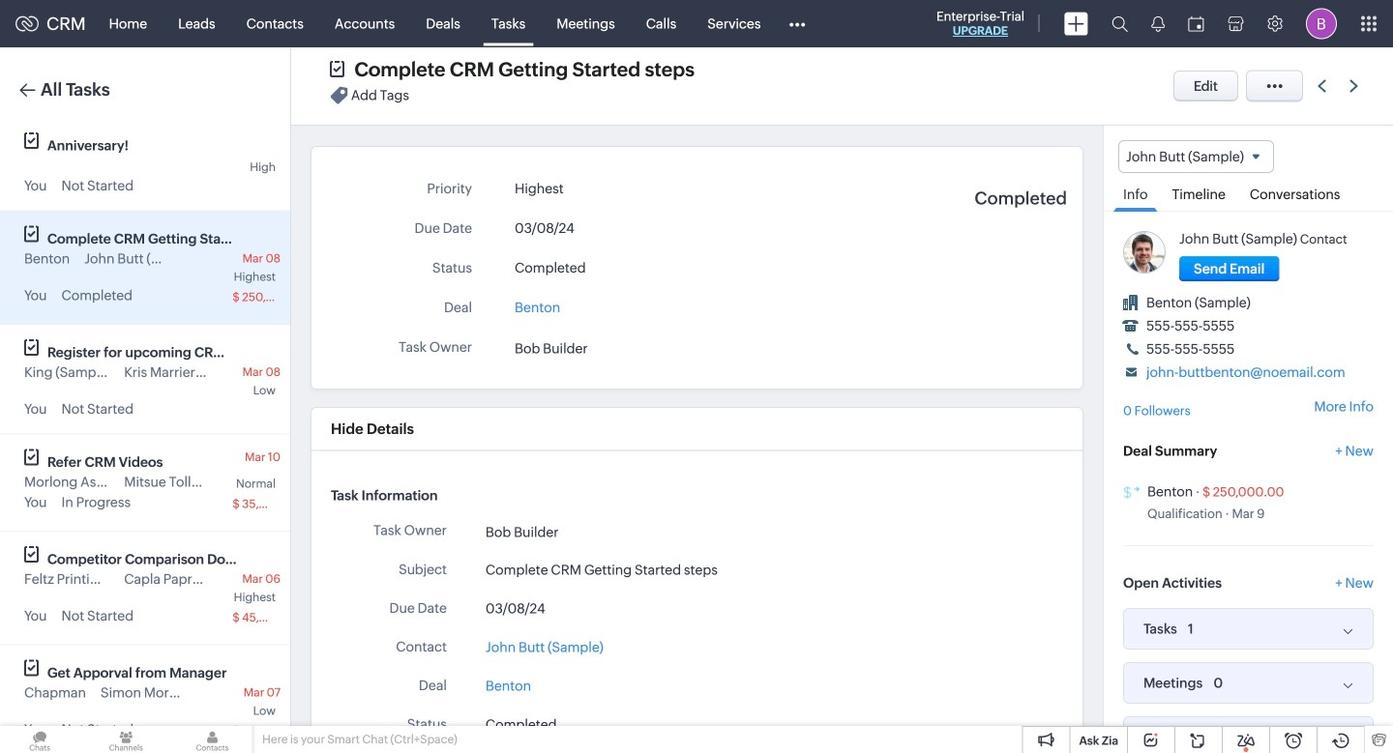 Task type: locate. For each thing, give the bounding box(es) containing it.
previous record image
[[1318, 80, 1326, 92]]

channels image
[[86, 726, 166, 754]]

None field
[[1118, 140, 1274, 173]]

create menu element
[[1052, 0, 1100, 47]]

next record image
[[1349, 80, 1362, 92]]

profile image
[[1306, 8, 1337, 39]]

calendar image
[[1188, 16, 1204, 31]]

None button
[[1179, 257, 1279, 282]]

signals element
[[1140, 0, 1176, 47]]



Task type: describe. For each thing, give the bounding box(es) containing it.
profile element
[[1294, 0, 1349, 47]]

contacts image
[[173, 726, 252, 754]]

chats image
[[0, 726, 80, 754]]

search image
[[1112, 15, 1128, 32]]

search element
[[1100, 0, 1140, 47]]

signals image
[[1151, 15, 1165, 32]]

create menu image
[[1064, 12, 1088, 35]]

logo image
[[15, 16, 39, 31]]

Other Modules field
[[776, 8, 818, 39]]



